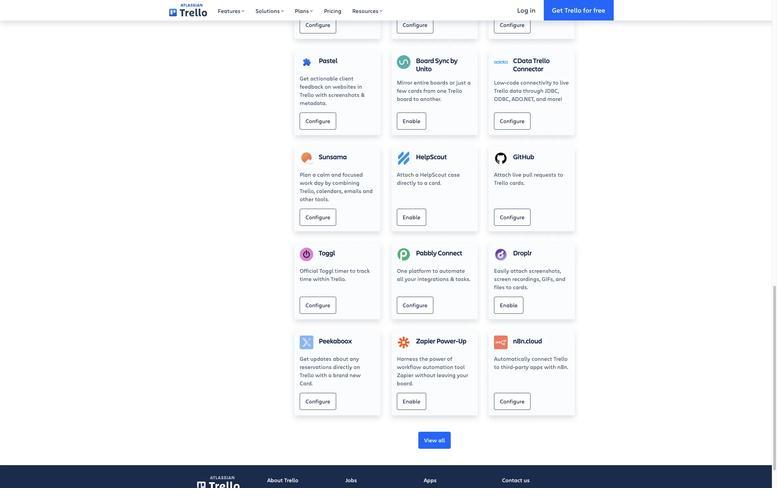 Task type: vqa. For each thing, say whether or not it's contained in the screenshot.


Task type: describe. For each thing, give the bounding box(es) containing it.
0 vertical spatial helpscout
[[416, 152, 447, 161]]

get trello for free link
[[544, 0, 614, 20]]

trello inside about trello link
[[284, 477, 298, 484]]

connector
[[513, 64, 544, 74]]

attach a helpscout case directly to a card.
[[397, 171, 460, 186]]

features
[[218, 7, 241, 14]]

requests
[[534, 171, 557, 178]]

and inside low-code connectivity to live trello data through jdbc, odbc, ado.net, and more!
[[536, 95, 546, 102]]

card.
[[429, 179, 441, 186]]

enable for droplr
[[500, 301, 518, 309]]

by inside board sync by unito
[[451, 56, 458, 65]]

connect
[[438, 248, 462, 258]]

files
[[494, 284, 505, 291]]

calm
[[317, 171, 330, 178]]

on inside get actionable client feedback on websites in trello with screenshots & metadata.
[[325, 83, 331, 90]]

solutions
[[256, 7, 280, 14]]

any
[[350, 355, 359, 362]]

configure link for pastel
[[300, 113, 336, 130]]

enable for helpscout
[[403, 213, 421, 221]]

get trello for free
[[552, 6, 606, 14]]

features button
[[212, 0, 250, 20]]

on inside the get updates about any reservations directly on trello with a brand new card.
[[354, 363, 360, 371]]

to inside official toggl timer to track time within trello.
[[350, 267, 356, 274]]

jdbc,
[[545, 87, 559, 94]]

trello inside cdata trello connector
[[533, 56, 550, 65]]

day
[[314, 179, 324, 186]]

get actionable client feedback on websites in trello with screenshots & metadata.
[[300, 75, 365, 107]]

board.
[[397, 380, 413, 387]]

time
[[300, 275, 312, 283]]

a inside the get updates about any reservations directly on trello with a brand new card.
[[329, 372, 332, 379]]

directly inside the get updates about any reservations directly on trello with a brand new card.
[[333, 363, 352, 371]]

combining
[[333, 179, 360, 186]]

view all button
[[419, 432, 451, 449]]

to inside one platform to automate all your integrations & tasks.
[[433, 267, 438, 274]]

contact us link
[[497, 471, 575, 488]]

automate
[[440, 267, 465, 274]]

platform
[[409, 267, 431, 274]]

reservations
[[300, 363, 332, 371]]

automatically
[[494, 355, 531, 362]]

free
[[594, 6, 606, 14]]

enable for zapier power-up
[[403, 398, 421, 405]]

boards
[[430, 79, 448, 86]]

one
[[397, 267, 407, 274]]

gifs,
[[542, 275, 554, 283]]

peekaboox
[[319, 336, 352, 346]]

cdata
[[513, 56, 532, 65]]

pabbly connect
[[416, 248, 462, 258]]

plans button
[[289, 0, 319, 20]]

updates
[[310, 355, 332, 362]]

to inside attach a helpscout case directly to a card.
[[418, 179, 423, 186]]

& inside get actionable client feedback on websites in trello with screenshots & metadata.
[[361, 91, 365, 98]]

one
[[437, 87, 447, 94]]

up
[[458, 336, 467, 346]]

solutions button
[[250, 0, 289, 20]]

us
[[524, 477, 530, 484]]

plans
[[295, 7, 309, 14]]

trello inside the get updates about any reservations directly on trello with a brand new card.
[[300, 372, 314, 379]]

timer
[[335, 267, 349, 274]]

get for pastel
[[300, 75, 309, 82]]

& inside one platform to automate all your integrations & tasks.
[[450, 275, 454, 283]]

live inside low-code connectivity to live trello data through jdbc, odbc, ado.net, and more!
[[560, 79, 569, 86]]

with for pastel
[[315, 91, 327, 98]]

toggl inside official toggl timer to track time within trello.
[[320, 267, 334, 274]]

leaving
[[437, 372, 456, 379]]

view all
[[424, 436, 445, 444]]

zapier inside harness the power of workflow automation tool zapier without leaving your board.
[[397, 372, 414, 379]]

board sync by unito
[[416, 56, 458, 74]]

trello inside attach live pull requests to trello cards.
[[494, 179, 508, 186]]

actionable
[[310, 75, 338, 82]]

about trello link
[[262, 471, 340, 488]]

connectivity
[[521, 79, 552, 86]]

enable link for board sync by unito
[[397, 113, 426, 130]]

and right the calm
[[331, 171, 341, 178]]

harness
[[397, 355, 418, 362]]

or
[[450, 79, 455, 86]]

your inside harness the power of workflow automation tool zapier without leaving your board.
[[457, 372, 468, 379]]

cards
[[408, 87, 422, 94]]

ado.net,
[[512, 95, 535, 102]]

log in link
[[509, 0, 544, 20]]

live inside attach live pull requests to trello cards.
[[513, 171, 522, 178]]

apps
[[424, 477, 437, 484]]

enable link for zapier power-up
[[397, 393, 426, 410]]

entire
[[414, 79, 429, 86]]

track
[[357, 267, 370, 274]]

unito
[[416, 64, 432, 74]]

mirror
[[397, 79, 413, 86]]

case
[[448, 171, 460, 178]]

trello inside get actionable client feedback on websites in trello with screenshots & metadata.
[[300, 91, 314, 98]]

through
[[523, 87, 544, 94]]

0 vertical spatial toggl
[[319, 248, 335, 258]]

to inside 'automatically connect trello to third-party apps with n8n.'
[[494, 363, 500, 371]]

to inside 'mirror entire boards or just a few cards from one trello board to another.'
[[414, 95, 419, 102]]

trello.
[[331, 275, 346, 283]]

configure for cdata trello connector
[[500, 117, 525, 124]]

your inside one platform to automate all your integrations & tasks.
[[405, 275, 416, 283]]

screenshots,
[[529, 267, 561, 274]]

configure link for github
[[494, 209, 531, 226]]

droplr
[[513, 248, 532, 258]]

configure link for pabbly connect
[[397, 297, 433, 314]]

configure for peekaboox
[[306, 398, 330, 405]]

pricing link
[[319, 0, 347, 20]]

configure link for toggl
[[300, 297, 336, 314]]

zapier power-up
[[416, 336, 467, 346]]

trello,
[[300, 187, 315, 195]]

cards. inside easily attach screenshots, screen recordings, gifs, and files to cards.
[[513, 284, 528, 291]]

attach live pull requests to trello cards.
[[494, 171, 563, 186]]

get for peekaboox
[[300, 355, 309, 362]]

all inside one platform to automate all your integrations & tasks.
[[397, 275, 404, 283]]

attach for github
[[494, 171, 511, 178]]

mirror entire boards or just a few cards from one trello board to another.
[[397, 79, 471, 102]]

n8n.
[[558, 363, 569, 371]]

to inside attach live pull requests to trello cards.
[[558, 171, 563, 178]]

board
[[397, 95, 412, 102]]

new
[[350, 372, 361, 379]]

configure link for cdata trello connector
[[494, 113, 531, 130]]

in inside get actionable client feedback on websites in trello with screenshots & metadata.
[[358, 83, 362, 90]]

trello inside 'automatically connect trello to third-party apps with n8n.'
[[554, 355, 568, 362]]



Task type: locate. For each thing, give the bounding box(es) containing it.
just
[[456, 79, 466, 86]]

board
[[416, 56, 434, 65]]

trello inside low-code connectivity to live trello data through jdbc, odbc, ado.net, and more!
[[494, 87, 508, 94]]

to up jdbc,
[[553, 79, 559, 86]]

party
[[515, 363, 529, 371]]

more!
[[548, 95, 563, 102]]

configure link for peekaboox
[[300, 393, 336, 410]]

in right websites
[[358, 83, 362, 90]]

1 horizontal spatial your
[[457, 372, 468, 379]]

with inside get actionable client feedback on websites in trello with screenshots & metadata.
[[315, 91, 327, 98]]

your down tool
[[457, 372, 468, 379]]

0 vertical spatial with
[[315, 91, 327, 98]]

screenshots
[[329, 91, 360, 98]]

your
[[405, 275, 416, 283], [457, 372, 468, 379]]

to up integrations
[[433, 267, 438, 274]]

and inside easily attach screenshots, screen recordings, gifs, and files to cards.
[[556, 275, 566, 283]]

and down through
[[536, 95, 546, 102]]

data
[[510, 87, 522, 94]]

2 vertical spatial with
[[315, 372, 327, 379]]

all down the one
[[397, 275, 404, 283]]

configure for github
[[500, 213, 525, 221]]

zapier
[[416, 336, 436, 346], [397, 372, 414, 379]]

with up metadata. on the left top of the page
[[315, 91, 327, 98]]

1 vertical spatial &
[[450, 275, 454, 283]]

card.
[[300, 380, 313, 387]]

0 vertical spatial your
[[405, 275, 416, 283]]

configure for n8n.cloud
[[500, 398, 525, 405]]

attach
[[397, 171, 414, 178], [494, 171, 511, 178]]

metadata.
[[300, 99, 327, 107]]

1 vertical spatial in
[[358, 83, 362, 90]]

1 horizontal spatial directly
[[397, 179, 416, 186]]

plan a calm and focused work day by combining trello, calendars, emails and other tools.
[[300, 171, 373, 203]]

with down reservations
[[315, 372, 327, 379]]

1 horizontal spatial live
[[560, 79, 569, 86]]

resources
[[352, 7, 379, 14]]

to inside easily attach screenshots, screen recordings, gifs, and files to cards.
[[506, 284, 512, 291]]

configure for sunsama
[[306, 213, 330, 221]]

to inside low-code connectivity to live trello data through jdbc, odbc, ado.net, and more!
[[553, 79, 559, 86]]

and right gifs,
[[556, 275, 566, 283]]

atlassian trello image
[[169, 4, 207, 17], [197, 476, 240, 488], [210, 476, 234, 480]]

workflow
[[397, 363, 421, 371]]

enable link
[[397, 113, 426, 130], [397, 209, 426, 226], [494, 297, 524, 314], [397, 393, 426, 410]]

zapier up board.
[[397, 372, 414, 379]]

jobs
[[346, 477, 357, 484]]

live left pull
[[513, 171, 522, 178]]

zapier up 'the'
[[416, 336, 436, 346]]

0 horizontal spatial on
[[325, 83, 331, 90]]

pull
[[523, 171, 533, 178]]

feedback
[[300, 83, 323, 90]]

on down actionable
[[325, 83, 331, 90]]

1 attach from the left
[[397, 171, 414, 178]]

from
[[424, 87, 436, 94]]

get up reservations
[[300, 355, 309, 362]]

in
[[530, 6, 536, 14], [358, 83, 362, 90]]

& right screenshots at the top left of page
[[361, 91, 365, 98]]

odbc,
[[494, 95, 510, 102]]

helpscout inside attach a helpscout case directly to a card.
[[420, 171, 447, 178]]

by up calendars,
[[325, 179, 331, 186]]

configure for pabbly connect
[[403, 301, 428, 309]]

trello inside get trello for free link
[[565, 6, 582, 14]]

easily
[[494, 267, 509, 274]]

get inside the get updates about any reservations directly on trello with a brand new card.
[[300, 355, 309, 362]]

all
[[397, 275, 404, 283], [439, 436, 445, 444]]

view
[[424, 436, 437, 444]]

with down "connect"
[[544, 363, 556, 371]]

a inside 'mirror entire boards or just a few cards from one trello board to another.'
[[468, 79, 471, 86]]

few
[[397, 87, 407, 94]]

sync
[[435, 56, 449, 65]]

of
[[447, 355, 452, 362]]

a
[[468, 79, 471, 86], [313, 171, 316, 178], [415, 171, 419, 178], [424, 179, 428, 186], [329, 372, 332, 379]]

0 vertical spatial by
[[451, 56, 458, 65]]

low-code connectivity to live trello data through jdbc, odbc, ado.net, and more!
[[494, 79, 569, 102]]

directly left card.
[[397, 179, 416, 186]]

1 vertical spatial helpscout
[[420, 171, 447, 178]]

third-
[[501, 363, 515, 371]]

toggl up timer
[[319, 248, 335, 258]]

configure link for sunsama
[[300, 209, 336, 226]]

0 horizontal spatial live
[[513, 171, 522, 178]]

and right emails
[[363, 187, 373, 195]]

websites
[[333, 83, 356, 90]]

0 vertical spatial get
[[552, 6, 563, 14]]

one platform to automate all your integrations & tasks.
[[397, 267, 471, 283]]

1 vertical spatial toggl
[[320, 267, 334, 274]]

get inside get actionable client feedback on websites in trello with screenshots & metadata.
[[300, 75, 309, 82]]

1 horizontal spatial in
[[530, 6, 536, 14]]

official
[[300, 267, 318, 274]]

calendars,
[[316, 187, 343, 195]]

0 horizontal spatial all
[[397, 275, 404, 283]]

2 attach from the left
[[494, 171, 511, 178]]

a inside plan a calm and focused work day by combining trello, calendars, emails and other tools.
[[313, 171, 316, 178]]

contact us
[[502, 477, 530, 484]]

1 vertical spatial directly
[[333, 363, 352, 371]]

0 vertical spatial on
[[325, 83, 331, 90]]

by right sync
[[451, 56, 458, 65]]

2 vertical spatial get
[[300, 355, 309, 362]]

to left track at the bottom of page
[[350, 267, 356, 274]]

configure
[[306, 21, 330, 28], [403, 21, 428, 28], [500, 21, 525, 28], [306, 117, 330, 124], [500, 117, 525, 124], [306, 213, 330, 221], [500, 213, 525, 221], [306, 301, 330, 309], [403, 301, 428, 309], [306, 398, 330, 405], [500, 398, 525, 405]]

integrations
[[418, 275, 449, 283]]

cards. inside attach live pull requests to trello cards.
[[510, 179, 525, 186]]

1 vertical spatial on
[[354, 363, 360, 371]]

attach inside attach live pull requests to trello cards.
[[494, 171, 511, 178]]

0 horizontal spatial by
[[325, 179, 331, 186]]

screen
[[494, 275, 511, 283]]

with inside the get updates about any reservations directly on trello with a brand new card.
[[315, 372, 327, 379]]

helpscout up card.
[[420, 171, 447, 178]]

1 vertical spatial get
[[300, 75, 309, 82]]

official toggl timer to track time within trello.
[[300, 267, 370, 283]]

other
[[300, 196, 314, 203]]

helpscout up attach a helpscout case directly to a card.
[[416, 152, 447, 161]]

attach
[[511, 267, 528, 274]]

trello inside 'mirror entire boards or just a few cards from one trello board to another.'
[[448, 87, 462, 94]]

the
[[420, 355, 428, 362]]

0 horizontal spatial in
[[358, 83, 362, 90]]

with
[[315, 91, 327, 98], [544, 363, 556, 371], [315, 372, 327, 379]]

1 vertical spatial by
[[325, 179, 331, 186]]

0 vertical spatial directly
[[397, 179, 416, 186]]

toggl up within
[[320, 267, 334, 274]]

to left "third-"
[[494, 363, 500, 371]]

get up feedback
[[300, 75, 309, 82]]

power-
[[437, 336, 458, 346]]

0 horizontal spatial your
[[405, 275, 416, 283]]

directly inside attach a helpscout case directly to a card.
[[397, 179, 416, 186]]

live up more!
[[560, 79, 569, 86]]

on up new
[[354, 363, 360, 371]]

harness the power of workflow automation tool zapier without leaving your board.
[[397, 355, 468, 387]]

1 vertical spatial with
[[544, 363, 556, 371]]

focused
[[343, 171, 363, 178]]

0 horizontal spatial attach
[[397, 171, 414, 178]]

in inside "link"
[[530, 6, 536, 14]]

0 vertical spatial all
[[397, 275, 404, 283]]

to right files
[[506, 284, 512, 291]]

1 vertical spatial cards.
[[513, 284, 528, 291]]

enable for board sync by unito
[[403, 117, 421, 124]]

pabbly
[[416, 248, 437, 258]]

about
[[267, 477, 283, 484]]

1 horizontal spatial &
[[450, 275, 454, 283]]

within
[[313, 275, 330, 283]]

recordings,
[[512, 275, 541, 283]]

configure for pastel
[[306, 117, 330, 124]]

enable link for helpscout
[[397, 209, 426, 226]]

with inside 'automatically connect trello to third-party apps with n8n.'
[[544, 363, 556, 371]]

log
[[517, 6, 528, 14]]

0 vertical spatial in
[[530, 6, 536, 14]]

directly up brand
[[333, 363, 352, 371]]

to left card.
[[418, 179, 423, 186]]

attach inside attach a helpscout case directly to a card.
[[397, 171, 414, 178]]

attach for helpscout
[[397, 171, 414, 178]]

0 horizontal spatial zapier
[[397, 372, 414, 379]]

0 horizontal spatial &
[[361, 91, 365, 98]]

& down the automate
[[450, 275, 454, 283]]

1 horizontal spatial all
[[439, 436, 445, 444]]

with for peekaboox
[[315, 372, 327, 379]]

0 vertical spatial cards.
[[510, 179, 525, 186]]

your down the one
[[405, 275, 416, 283]]

code
[[507, 79, 519, 86]]

connect
[[532, 355, 552, 362]]

in right 'log'
[[530, 6, 536, 14]]

pricing
[[324, 7, 342, 14]]

to right requests
[[558, 171, 563, 178]]

cards. down recordings,
[[513, 284, 528, 291]]

1 horizontal spatial on
[[354, 363, 360, 371]]

0 horizontal spatial directly
[[333, 363, 352, 371]]

1 vertical spatial your
[[457, 372, 468, 379]]

by inside plan a calm and focused work day by combining trello, calendars, emails and other tools.
[[325, 179, 331, 186]]

for
[[583, 6, 592, 14]]

1 horizontal spatial attach
[[494, 171, 511, 178]]

&
[[361, 91, 365, 98], [450, 275, 454, 283]]

automation
[[423, 363, 453, 371]]

1 vertical spatial zapier
[[397, 372, 414, 379]]

1 horizontal spatial zapier
[[416, 336, 436, 346]]

1 vertical spatial live
[[513, 171, 522, 178]]

work
[[300, 179, 313, 186]]

easily attach screenshots, screen recordings, gifs, and files to cards.
[[494, 267, 566, 291]]

helpscout
[[416, 152, 447, 161], [420, 171, 447, 178]]

get left for
[[552, 6, 563, 14]]

0 vertical spatial zapier
[[416, 336, 436, 346]]

0 vertical spatial live
[[560, 79, 569, 86]]

all inside button
[[439, 436, 445, 444]]

tasks.
[[456, 275, 471, 283]]

tool
[[455, 363, 465, 371]]

configure for toggl
[[306, 301, 330, 309]]

0 vertical spatial &
[[361, 91, 365, 98]]

low-
[[494, 79, 507, 86]]

directly
[[397, 179, 416, 186], [333, 363, 352, 371]]

configure link for n8n.cloud
[[494, 393, 531, 410]]

trello
[[565, 6, 582, 14], [533, 56, 550, 65], [448, 87, 462, 94], [494, 87, 508, 94], [300, 91, 314, 98], [494, 179, 508, 186], [554, 355, 568, 362], [300, 372, 314, 379], [284, 477, 298, 484]]

about trello
[[267, 477, 298, 484]]

cards. down pull
[[510, 179, 525, 186]]

configure link
[[300, 17, 336, 34], [397, 17, 433, 34], [494, 17, 531, 34], [300, 113, 336, 130], [494, 113, 531, 130], [300, 209, 336, 226], [494, 209, 531, 226], [300, 297, 336, 314], [397, 297, 433, 314], [300, 393, 336, 410], [494, 393, 531, 410]]

to down cards
[[414, 95, 419, 102]]

client
[[339, 75, 354, 82]]

all right view
[[439, 436, 445, 444]]

enable link for droplr
[[494, 297, 524, 314]]

apps link
[[419, 471, 497, 488]]

1 horizontal spatial by
[[451, 56, 458, 65]]

n8n.cloud
[[513, 336, 542, 346]]

live
[[560, 79, 569, 86], [513, 171, 522, 178]]

1 vertical spatial all
[[439, 436, 445, 444]]



